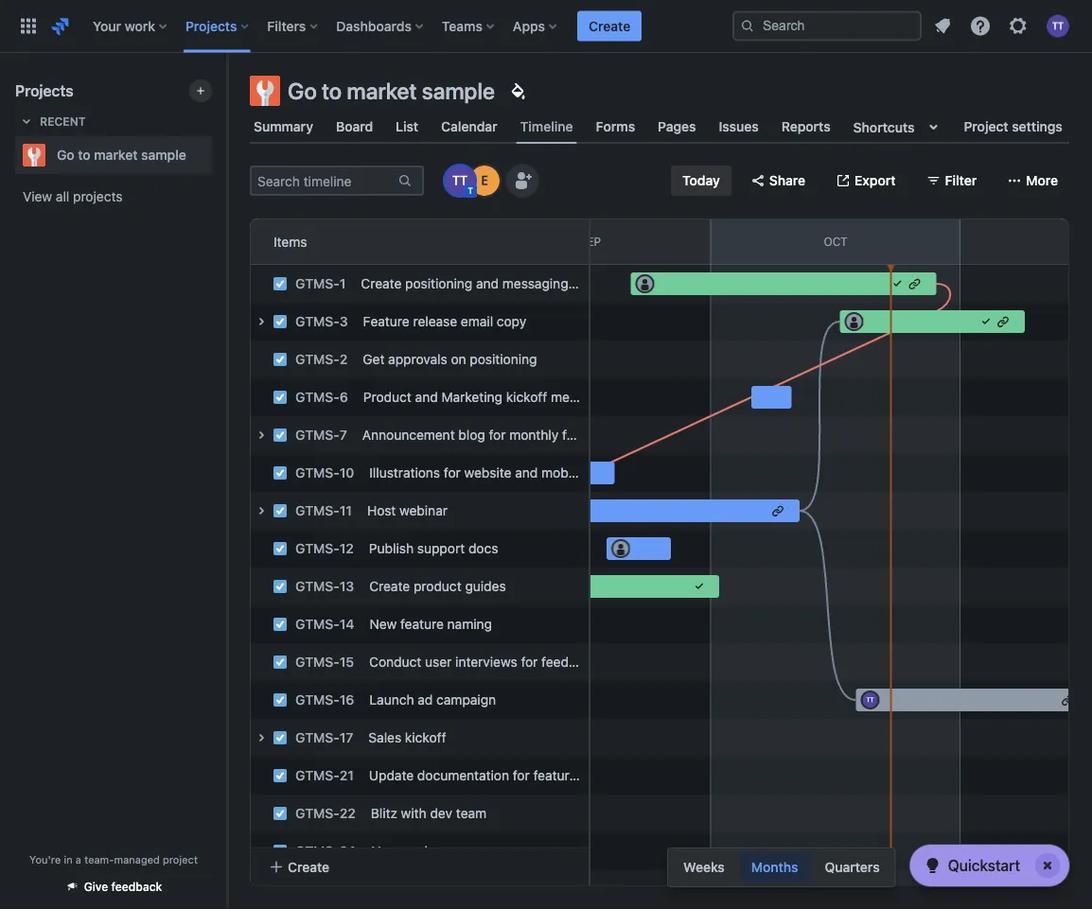 Task type: locate. For each thing, give the bounding box(es) containing it.
teams button
[[436, 11, 502, 41]]

2 horizontal spatial and
[[515, 465, 538, 481]]

gtms-16
[[295, 692, 354, 708]]

gtms- down "gtms-17" on the left bottom of the page
[[295, 768, 340, 784]]

3 task image from the top
[[273, 390, 288, 405]]

1 vertical spatial show child issues image
[[250, 727, 273, 750]]

gtms- down gtms-1 link at left top
[[295, 314, 340, 329]]

board
[[336, 119, 373, 134]]

new for new workspace
[[371, 844, 398, 859]]

new for new feature naming
[[370, 617, 397, 632]]

gtms- down gtms-6 link
[[295, 427, 340, 443]]

gtms-12 link
[[295, 541, 354, 557]]

1 vertical spatial projects
[[15, 82, 73, 100]]

0 horizontal spatial market
[[94, 147, 138, 163]]

naming
[[447, 617, 492, 632]]

marketing
[[442, 389, 503, 405]]

4 task image from the top
[[273, 504, 288, 519]]

announcement blog for monthly feature updates
[[362, 427, 659, 443]]

13 gtms- from the top
[[295, 730, 340, 746]]

0 horizontal spatial and
[[415, 389, 438, 405]]

projects
[[73, 189, 123, 204]]

0 horizontal spatial kickoff
[[405, 730, 446, 746]]

task image left the gtms-22
[[273, 806, 288, 822]]

show child issues image left 'gtms-7'
[[250, 424, 273, 447]]

create positioning and messaging for new feature
[[361, 276, 665, 292]]

new
[[370, 617, 397, 632], [371, 844, 398, 859]]

1 task image from the top
[[273, 314, 288, 329]]

issues
[[719, 119, 759, 134]]

for
[[572, 276, 589, 292], [489, 427, 506, 443], [444, 465, 461, 481], [521, 655, 538, 670], [513, 768, 530, 784]]

0 horizontal spatial feedback
[[111, 881, 162, 894]]

settings
[[1012, 119, 1063, 134]]

1 horizontal spatial projects
[[185, 18, 237, 34]]

to up board
[[322, 78, 342, 104]]

24
[[340, 844, 356, 859]]

4 gtms- from the top
[[295, 389, 340, 405]]

1 vertical spatial positioning
[[470, 352, 537, 367]]

1 vertical spatial market
[[94, 147, 138, 163]]

task image for gtms-24
[[273, 844, 288, 859]]

gtms-11
[[295, 503, 352, 519]]

0 vertical spatial create button
[[577, 11, 642, 41]]

and
[[476, 276, 499, 292], [415, 389, 438, 405], [515, 465, 538, 481]]

to down recent
[[78, 147, 91, 163]]

7
[[340, 427, 347, 443]]

gtms- down gtms-22 link
[[295, 844, 340, 859]]

2 task image from the top
[[273, 428, 288, 443]]

view all projects link
[[15, 180, 212, 214]]

Search timeline text field
[[252, 168, 396, 194]]

sales
[[369, 730, 401, 746]]

6 gtms- from the top
[[295, 465, 340, 481]]

task image left 'gtms-17' link
[[273, 731, 288, 746]]

2 gtms- from the top
[[295, 314, 340, 329]]

22
[[340, 806, 356, 822]]

terry turtle image
[[445, 166, 475, 196]]

for right the blog
[[489, 427, 506, 443]]

6 task image from the top
[[273, 655, 288, 670]]

6 task image from the top
[[273, 731, 288, 746]]

go to market sample up view all projects link
[[57, 147, 186, 163]]

create left 24
[[288, 859, 330, 875]]

0 vertical spatial show child issues image
[[250, 310, 273, 333]]

gtms- for 12
[[295, 541, 340, 557]]

2 vertical spatial and
[[515, 465, 538, 481]]

0 vertical spatial kickoff
[[506, 389, 547, 405]]

set background color image
[[506, 80, 529, 102]]

and up the email
[[476, 276, 499, 292]]

9 task image from the top
[[273, 844, 288, 859]]

1 show child issues image from the top
[[250, 424, 273, 447]]

task image for gtms-3
[[273, 314, 288, 329]]

sample
[[422, 78, 495, 104], [141, 147, 186, 163]]

task image left gtms-2 link
[[273, 352, 288, 367]]

sidebar navigation image
[[206, 76, 248, 114]]

board link
[[332, 110, 377, 144]]

show child issues image for gtms-11
[[250, 500, 273, 522]]

0 vertical spatial new
[[370, 617, 397, 632]]

task image left gtms-13
[[273, 579, 288, 594]]

0 horizontal spatial go
[[57, 147, 74, 163]]

task image left gtms-24
[[273, 844, 288, 859]]

publish support docs
[[369, 541, 498, 557]]

14
[[340, 617, 354, 632]]

gtms- for 7
[[295, 427, 340, 443]]

5 gtms- from the top
[[295, 427, 340, 443]]

11 gtms- from the top
[[295, 655, 340, 670]]

1 gtms- from the top
[[295, 276, 340, 292]]

feedback right interviews
[[542, 655, 598, 670]]

12
[[340, 541, 354, 557]]

projects up the create project icon
[[185, 18, 237, 34]]

show child issues image for gtms-17
[[250, 727, 273, 750]]

task image left gtms-7 link
[[273, 428, 288, 443]]

task image left gtms-10 link
[[273, 466, 288, 481]]

view
[[23, 189, 52, 204]]

1 vertical spatial create button
[[257, 850, 582, 884]]

gtms-3 link
[[295, 314, 348, 329]]

create button down with
[[257, 850, 582, 884]]

sample left add to starred 'image'
[[141, 147, 186, 163]]

create button right apps popup button
[[577, 11, 642, 41]]

more button
[[996, 166, 1070, 196]]

gtms- up the gtms-16 link
[[295, 655, 340, 670]]

task image left the gtms-15
[[273, 655, 288, 670]]

gtms-7 link
[[295, 427, 347, 443]]

gtms- up gtms-12
[[295, 503, 340, 519]]

market up list
[[347, 78, 417, 104]]

2 task image from the top
[[273, 352, 288, 367]]

guides
[[465, 579, 506, 594]]

gtms- up gtms-21 link at left
[[295, 730, 340, 746]]

projects inside popup button
[[185, 18, 237, 34]]

task image for gtms-7
[[273, 428, 288, 443]]

17
[[340, 730, 353, 746]]

feedback down managed
[[111, 881, 162, 894]]

13
[[340, 579, 354, 594]]

on
[[451, 352, 466, 367]]

banner
[[0, 0, 1092, 53]]

task image
[[273, 314, 288, 329], [273, 352, 288, 367], [273, 390, 288, 405], [273, 504, 288, 519], [273, 541, 288, 557], [273, 731, 288, 746], [273, 769, 288, 784]]

documentation
[[417, 768, 509, 784]]

0 vertical spatial sample
[[422, 78, 495, 104]]

1 vertical spatial go to market sample
[[57, 147, 186, 163]]

0 vertical spatial feedback
[[542, 655, 598, 670]]

with
[[401, 806, 427, 822]]

3 gtms- from the top
[[295, 352, 340, 367]]

0 vertical spatial market
[[347, 78, 417, 104]]

task image for gtms-16
[[273, 693, 288, 708]]

gtms- up gtms-3
[[295, 276, 340, 292]]

user
[[425, 655, 452, 670]]

go down recent
[[57, 147, 74, 163]]

7 task image from the top
[[273, 693, 288, 708]]

in
[[64, 854, 73, 866]]

gtms- up gtms-7 link
[[295, 389, 340, 405]]

12 gtms- from the top
[[295, 692, 340, 708]]

gtms- up the gtms-15 link at bottom
[[295, 617, 340, 632]]

show child issues image left the gtms-11 link
[[250, 500, 273, 522]]

teams
[[442, 18, 483, 34]]

1 horizontal spatial feedback
[[542, 655, 598, 670]]

gtms-2
[[295, 352, 348, 367]]

gtms-22 link
[[295, 806, 356, 822]]

1 vertical spatial kickoff
[[405, 730, 446, 746]]

positioning down copy
[[470, 352, 537, 367]]

feedback
[[542, 655, 598, 670], [111, 881, 162, 894]]

help image
[[969, 15, 992, 37]]

update
[[580, 768, 623, 784]]

task image
[[273, 276, 288, 292], [273, 428, 288, 443], [273, 466, 288, 481], [273, 579, 288, 594], [273, 617, 288, 632], [273, 655, 288, 670], [273, 693, 288, 708], [273, 806, 288, 822], [273, 844, 288, 859]]

10
[[340, 465, 354, 481]]

go up the summary
[[288, 78, 317, 104]]

share
[[769, 173, 806, 188]]

create right apps popup button
[[589, 18, 631, 34]]

support
[[417, 541, 465, 557]]

9 gtms- from the top
[[295, 579, 340, 594]]

5 task image from the top
[[273, 617, 288, 632]]

1 horizontal spatial go
[[288, 78, 317, 104]]

email
[[461, 314, 493, 329]]

new right "14"
[[370, 617, 397, 632]]

gtms- for 13
[[295, 579, 340, 594]]

projects up collapse recent projects image
[[15, 82, 73, 100]]

a
[[76, 854, 81, 866]]

1 horizontal spatial kickoff
[[506, 389, 547, 405]]

projects button
[[180, 11, 256, 41]]

go to market sample up list
[[288, 78, 495, 104]]

forms
[[596, 119, 635, 134]]

show child issues image
[[250, 424, 273, 447], [250, 500, 273, 522]]

gtms- for 24
[[295, 844, 340, 859]]

1 vertical spatial sample
[[141, 147, 186, 163]]

all
[[56, 189, 69, 204]]

show child issues image left gtms-3 link
[[250, 310, 273, 333]]

task image left gtms-1
[[273, 276, 288, 292]]

4 task image from the top
[[273, 579, 288, 594]]

export button
[[824, 166, 907, 196]]

2 show child issues image from the top
[[250, 500, 273, 522]]

1 vertical spatial feedback
[[111, 881, 162, 894]]

task image for gtms-21
[[273, 769, 288, 784]]

1 vertical spatial to
[[78, 147, 91, 163]]

gtms- down gtms-21 link at left
[[295, 806, 340, 822]]

2 show child issues image from the top
[[250, 727, 273, 750]]

1 vertical spatial new
[[371, 844, 398, 859]]

0 horizontal spatial projects
[[15, 82, 73, 100]]

15 gtms- from the top
[[295, 806, 340, 822]]

and down approvals
[[415, 389, 438, 405]]

1 horizontal spatial to
[[322, 78, 342, 104]]

gtms- for 21
[[295, 768, 340, 784]]

positioning up release
[[405, 276, 473, 292]]

0 vertical spatial and
[[476, 276, 499, 292]]

feature right "new"
[[621, 276, 665, 292]]

and left 'mobile'
[[515, 465, 538, 481]]

collapse recent projects image
[[15, 110, 38, 133]]

illustrations for website and mobile app
[[369, 465, 609, 481]]

0 vertical spatial show child issues image
[[250, 424, 273, 447]]

8 gtms- from the top
[[295, 541, 340, 557]]

task image for gtms-6
[[273, 390, 288, 405]]

gtms- for 2
[[295, 352, 340, 367]]

6
[[340, 389, 348, 405]]

to inside go to market sample link
[[78, 147, 91, 163]]

host
[[367, 503, 396, 519]]

new right 24
[[371, 844, 398, 859]]

7 task image from the top
[[273, 769, 288, 784]]

your
[[93, 18, 121, 34]]

task image left gtms-12 link
[[273, 541, 288, 557]]

filter
[[945, 173, 977, 188]]

gtms- down gtms-7 link
[[295, 465, 340, 481]]

16
[[340, 692, 354, 708]]

0 horizontal spatial go to market sample
[[57, 147, 186, 163]]

gtms- down gtms-11
[[295, 541, 340, 557]]

release
[[413, 314, 457, 329]]

task image left gtms-6 link
[[273, 390, 288, 405]]

task image for gtms-13
[[273, 579, 288, 594]]

calendar link
[[437, 110, 501, 144]]

task image left gtms-21 link at left
[[273, 769, 288, 784]]

dashboards
[[336, 18, 412, 34]]

1 task image from the top
[[273, 276, 288, 292]]

show child issues image for gtms-7
[[250, 424, 273, 447]]

gtms-12
[[295, 541, 354, 557]]

market up view all projects link
[[94, 147, 138, 163]]

gtms-6
[[295, 389, 348, 405]]

feature down product
[[400, 617, 444, 632]]

quarters button
[[814, 853, 891, 883]]

gtms- up 'gtms-17' link
[[295, 692, 340, 708]]

sample up calendar
[[422, 78, 495, 104]]

1 show child issues image from the top
[[250, 310, 273, 333]]

banner containing your work
[[0, 0, 1092, 53]]

blitz with dev team
[[371, 806, 487, 822]]

task image left gtms-14
[[273, 617, 288, 632]]

pages link
[[654, 110, 700, 144]]

5 task image from the top
[[273, 541, 288, 557]]

0 horizontal spatial to
[[78, 147, 91, 163]]

team-
[[84, 854, 114, 866]]

1 horizontal spatial go to market sample
[[288, 78, 495, 104]]

create down publish
[[369, 579, 410, 594]]

gtms- down gtms-12 link
[[295, 579, 340, 594]]

16 gtms- from the top
[[295, 844, 340, 859]]

product and marketing kickoff meeting
[[363, 389, 600, 405]]

gtms-3
[[295, 314, 348, 329]]

task image for gtms-1
[[273, 276, 288, 292]]

Search field
[[733, 11, 922, 41]]

feature left 'update'
[[533, 768, 577, 784]]

blitz
[[371, 806, 397, 822]]

show child issues image left 'gtms-17' link
[[250, 727, 273, 750]]

conduct user interviews for feedback
[[369, 655, 598, 670]]

pages
[[658, 119, 696, 134]]

kickoff up monthly
[[506, 389, 547, 405]]

3 task image from the top
[[273, 466, 288, 481]]

14 gtms- from the top
[[295, 768, 340, 784]]

gtms-15
[[295, 655, 354, 670]]

list link
[[392, 110, 422, 144]]

gtms- down gtms-3
[[295, 352, 340, 367]]

show child issues image
[[250, 310, 273, 333], [250, 727, 273, 750]]

add people image
[[511, 169, 534, 192]]

gtms- for 16
[[295, 692, 340, 708]]

appswitcher icon image
[[17, 15, 40, 37]]

task image left the gtms-11 link
[[273, 504, 288, 519]]

gtms-
[[295, 276, 340, 292], [295, 314, 340, 329], [295, 352, 340, 367], [295, 389, 340, 405], [295, 427, 340, 443], [295, 465, 340, 481], [295, 503, 340, 519], [295, 541, 340, 557], [295, 579, 340, 594], [295, 617, 340, 632], [295, 655, 340, 670], [295, 692, 340, 708], [295, 730, 340, 746], [295, 768, 340, 784], [295, 806, 340, 822], [295, 844, 340, 859]]

tab list
[[239, 110, 1081, 144]]

8 task image from the top
[[273, 806, 288, 822]]

0 vertical spatial go
[[288, 78, 317, 104]]

create project image
[[193, 83, 208, 98]]

1 horizontal spatial market
[[347, 78, 417, 104]]

create inside primary "element"
[[589, 18, 631, 34]]

task image left gtms-3 link
[[273, 314, 288, 329]]

0 vertical spatial projects
[[185, 18, 237, 34]]

gtms- for 6
[[295, 389, 340, 405]]

10 gtms- from the top
[[295, 617, 340, 632]]

kickoff down ad in the bottom of the page
[[405, 730, 446, 746]]

apps button
[[507, 11, 564, 41]]

your work button
[[87, 11, 174, 41]]

go to market sample
[[288, 78, 495, 104], [57, 147, 186, 163]]

7 gtms- from the top
[[295, 503, 340, 519]]

task image left the gtms-16 link
[[273, 693, 288, 708]]

1 vertical spatial show child issues image
[[250, 500, 273, 522]]

gtms-1
[[295, 276, 346, 292]]

1 vertical spatial and
[[415, 389, 438, 405]]

1 vertical spatial go
[[57, 147, 74, 163]]

0 horizontal spatial sample
[[141, 147, 186, 163]]



Task type: describe. For each thing, give the bounding box(es) containing it.
task image for gtms-12
[[273, 541, 288, 557]]

monthly
[[509, 427, 559, 443]]

feature release email copy
[[363, 314, 527, 329]]

messaging
[[502, 276, 568, 292]]

show child issues image for gtms-3
[[250, 310, 273, 333]]

primary element
[[11, 0, 733, 53]]

2
[[340, 352, 348, 367]]

tab list containing timeline
[[239, 110, 1081, 144]]

settings image
[[1007, 15, 1030, 37]]

1 horizontal spatial sample
[[422, 78, 495, 104]]

task image for gtms-10
[[273, 466, 288, 481]]

0 vertical spatial positioning
[[405, 276, 473, 292]]

gtms-7
[[295, 427, 347, 443]]

list
[[396, 119, 418, 134]]

give
[[84, 881, 108, 894]]

publish
[[369, 541, 414, 557]]

quarters
[[825, 860, 880, 876]]

your work
[[93, 18, 155, 34]]

jira image
[[49, 15, 72, 37]]

quickstart button
[[910, 845, 1070, 887]]

for left website
[[444, 465, 461, 481]]

for right interviews
[[521, 655, 538, 670]]

1 horizontal spatial and
[[476, 276, 499, 292]]

gtms- for 15
[[295, 655, 340, 670]]

project
[[163, 854, 198, 866]]

gtms-17 link
[[295, 730, 353, 746]]

gtms-1 link
[[295, 276, 346, 292]]

months button
[[740, 853, 810, 883]]

21
[[340, 768, 354, 784]]

create up 'feature'
[[361, 276, 402, 292]]

copy
[[497, 314, 527, 329]]

you're
[[29, 854, 61, 866]]

search image
[[740, 18, 755, 34]]

launch ad campaign
[[370, 692, 496, 708]]

task image for gtms-11
[[273, 504, 288, 519]]

quickstart
[[948, 857, 1020, 875]]

gtms-22
[[295, 806, 356, 822]]

feedback inside give feedback button
[[111, 881, 162, 894]]

interviews
[[455, 655, 517, 670]]

forms link
[[592, 110, 639, 144]]

product
[[363, 389, 412, 405]]

managed
[[114, 854, 160, 866]]

task image for gtms-17
[[273, 731, 288, 746]]

gtms- for 14
[[295, 617, 340, 632]]

launch
[[370, 692, 414, 708]]

reports
[[782, 119, 831, 134]]

0 vertical spatial to
[[322, 78, 342, 104]]

today button
[[671, 166, 731, 196]]

approvals
[[388, 352, 447, 367]]

gtms-13
[[295, 579, 354, 594]]

gtms-21
[[295, 768, 354, 784]]

gtms- for 1
[[295, 276, 340, 292]]

gtms-11 link
[[295, 503, 352, 519]]

timeline
[[520, 119, 573, 134]]

3
[[340, 314, 348, 329]]

get approvals on positioning
[[363, 352, 537, 367]]

give feedback button
[[54, 872, 173, 902]]

oct
[[824, 235, 848, 248]]

share button
[[739, 166, 817, 196]]

campaign
[[436, 692, 496, 708]]

filter button
[[915, 166, 988, 196]]

new workspace
[[371, 844, 468, 859]]

calendar
[[441, 119, 498, 134]]

website
[[464, 465, 512, 481]]

task image for gtms-15
[[273, 655, 288, 670]]

gtms- for 3
[[295, 314, 340, 329]]

recent
[[40, 115, 86, 128]]

gtms- for 11
[[295, 503, 340, 519]]

your profile and settings image
[[1047, 15, 1070, 37]]

gtms-10
[[295, 465, 354, 481]]

gtms-6 link
[[295, 389, 348, 405]]

sales kickoff
[[369, 730, 446, 746]]

webinar
[[400, 503, 448, 519]]

months
[[751, 860, 798, 876]]

dismiss quickstart image
[[1033, 851, 1063, 881]]

gtms-14
[[295, 617, 354, 632]]

create button inside primary "element"
[[577, 11, 642, 41]]

go to market sample link
[[15, 136, 204, 174]]

add to starred image
[[206, 144, 229, 167]]

feature down 'meeting'
[[562, 427, 606, 443]]

dev
[[430, 806, 453, 822]]

app
[[586, 465, 609, 481]]

summary link
[[250, 110, 317, 144]]

summary
[[254, 119, 313, 134]]

gtms- for 22
[[295, 806, 340, 822]]

eloisefrancis23 image
[[469, 166, 500, 196]]

create product guides
[[369, 579, 506, 594]]

gtms-15 link
[[295, 655, 354, 670]]

gtms- for 17
[[295, 730, 340, 746]]

updates
[[609, 427, 659, 443]]

for left "new"
[[572, 276, 589, 292]]

issues link
[[715, 110, 763, 144]]

check image
[[922, 855, 944, 877]]

gtms- for 10
[[295, 465, 340, 481]]

blog
[[459, 427, 485, 443]]

gtms-2 link
[[295, 352, 348, 367]]

work
[[125, 18, 155, 34]]

update documentation for feature update
[[369, 768, 623, 784]]

reports link
[[778, 110, 834, 144]]

0 vertical spatial go to market sample
[[288, 78, 495, 104]]

notifications image
[[931, 15, 954, 37]]

workspace
[[402, 844, 468, 859]]

task image for gtms-14
[[273, 617, 288, 632]]

weeks button
[[672, 853, 736, 883]]

gtms-14 link
[[295, 617, 354, 632]]

gtms-13 link
[[295, 579, 354, 594]]

task image for gtms-22
[[273, 806, 288, 822]]

project settings
[[964, 119, 1063, 134]]

new
[[593, 276, 618, 292]]

new feature naming
[[370, 617, 492, 632]]

for right documentation
[[513, 768, 530, 784]]

jira image
[[49, 15, 72, 37]]

task image for gtms-2
[[273, 352, 288, 367]]

weeks
[[683, 860, 725, 876]]

product
[[414, 579, 462, 594]]



Task type: vqa. For each thing, say whether or not it's contained in the screenshot.
feedback to the top
yes



